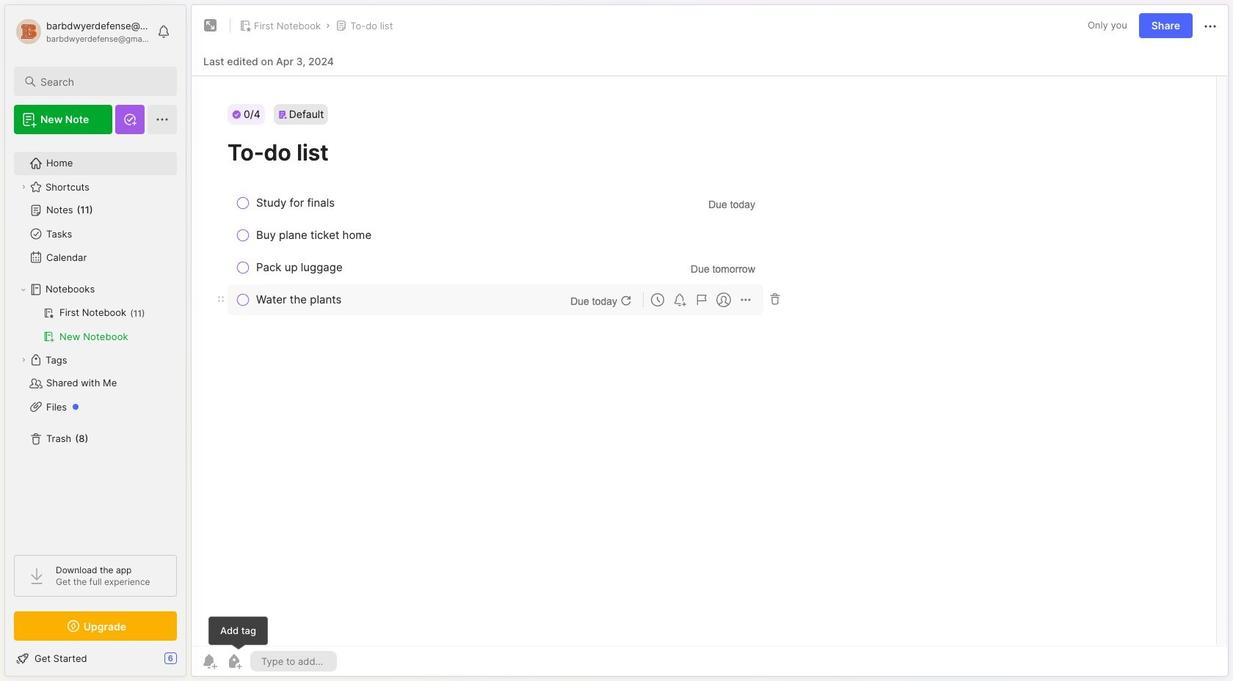 Task type: locate. For each thing, give the bounding box(es) containing it.
group
[[14, 302, 176, 349]]

None search field
[[40, 73, 164, 90]]

group inside main 'element'
[[14, 302, 176, 349]]

tooltip
[[208, 617, 268, 651]]

tree
[[5, 143, 186, 542]]

expand tags image
[[19, 356, 28, 365]]

note window element
[[191, 4, 1229, 681]]

Note Editor text field
[[192, 76, 1228, 647]]

Help and Learning task checklist field
[[5, 647, 186, 671]]

Search text field
[[40, 75, 164, 89]]

add tag image
[[225, 653, 243, 671]]



Task type: describe. For each thing, give the bounding box(es) containing it.
click to collapse image
[[185, 655, 196, 672]]

expand note image
[[202, 17, 219, 34]]

More actions field
[[1201, 16, 1219, 35]]

Account field
[[14, 17, 150, 46]]

expand notebooks image
[[19, 286, 28, 294]]

main element
[[0, 0, 191, 682]]

Add tag field
[[260, 655, 327, 669]]

add a reminder image
[[200, 653, 218, 671]]

none search field inside main 'element'
[[40, 73, 164, 90]]

tree inside main 'element'
[[5, 143, 186, 542]]

more actions image
[[1201, 17, 1219, 35]]



Task type: vqa. For each thing, say whether or not it's contained in the screenshot.
search field
yes



